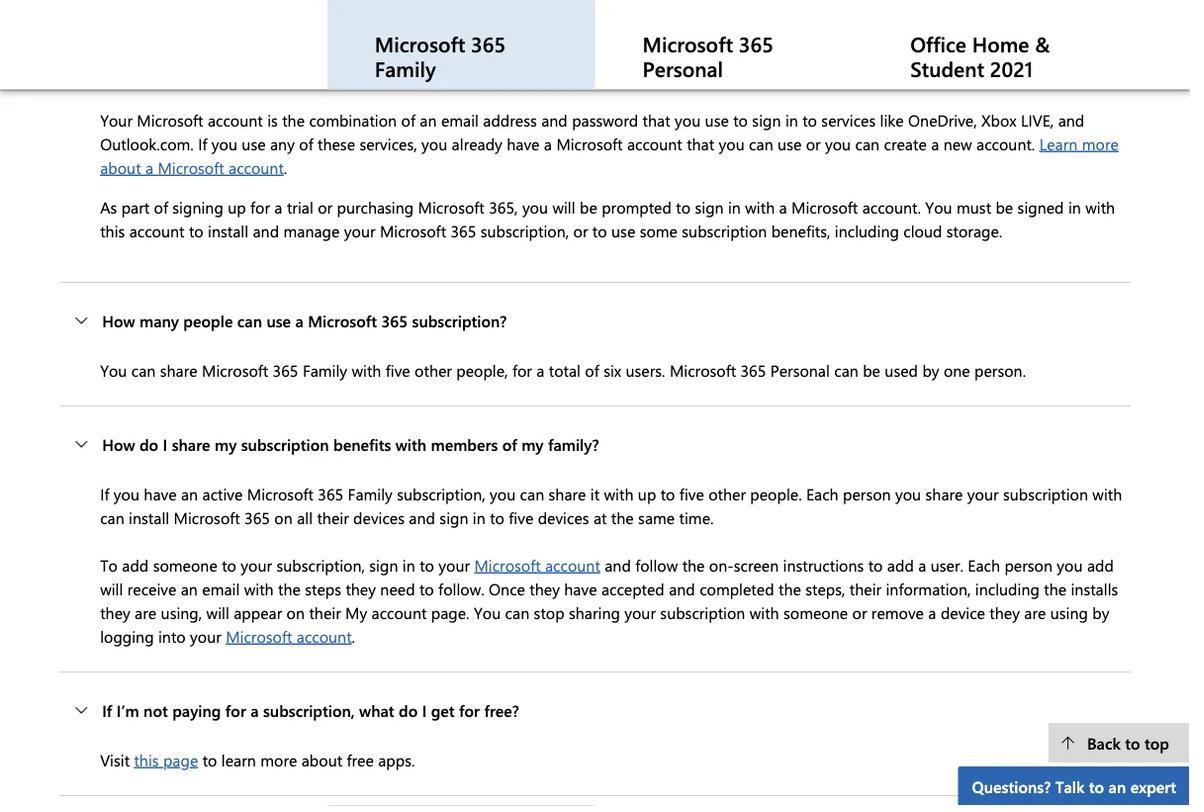 Task type: describe. For each thing, give the bounding box(es) containing it.
talk
[[1056, 776, 1085, 797]]

services
[[822, 109, 876, 131]]

you inside and follow the on-screen instructions to add a user. each person you add will receive an email with the steps they need to follow. once they have accepted and completed the steps, their information, including the installs they are using, will appear on their my account page. you can stop sharing your subscription with someone or remove a device they are using by logging into your
[[1058, 555, 1084, 576]]

can left used
[[835, 360, 859, 381]]

2021
[[991, 55, 1034, 83]]

back to top
[[1088, 733, 1170, 754]]

account down password
[[628, 133, 683, 154]]

back to top link
[[1049, 724, 1191, 763]]

installs
[[1072, 579, 1119, 600]]

back
[[1088, 733, 1122, 754]]

subscription inside if you have an active microsoft 365 family subscription, you can share it with up to five other people. each person you share your subscription with can install microsoft 365 on all their devices and sign in to five devices at the same time.
[[1004, 484, 1089, 505]]

0 horizontal spatial be
[[580, 197, 598, 218]]

user.
[[931, 555, 964, 576]]

benefits
[[334, 434, 391, 455]]

the left the steps,
[[779, 579, 802, 600]]

account inside and follow the on-screen instructions to add a user. each person you add will receive an email with the steps they need to follow. once they have accepted and completed the steps, their information, including the installs they are using, will appear on their my account page. you can stop sharing your subscription with someone or remove a device they are using by logging into your
[[372, 602, 427, 624]]

1 my from the left
[[215, 434, 237, 455]]

2 are from the left
[[1025, 602, 1047, 624]]

1 vertical spatial will
[[100, 579, 123, 600]]

microsoft 365 personal
[[643, 30, 774, 83]]

1 horizontal spatial microsoft account link
[[475, 555, 601, 576]]

0 horizontal spatial i
[[163, 434, 168, 455]]

and up the learn at the right of the page
[[1059, 109, 1085, 131]]

your inside as part of signing up for a trial or purchasing microsoft 365, you will be prompted to sign in with a microsoft account. you must be signed in with this account to install and manage your microsoft 365 subscription, or to use some subscription benefits, including cloud storage.
[[344, 220, 376, 242]]

is inside your microsoft account is the combination of an email address and password that you use to sign in to services like onedrive, xbox live, and outlook.com. if you use any of these services, you already have a microsoft account that you can use or you can create a new account.
[[267, 109, 278, 131]]

an inside and follow the on-screen instructions to add a user. each person you add will receive an email with the steps they need to follow. once they have accepted and completed the steps, their information, including the installs they are using, will appear on their my account page. you can stop sharing your subscription with someone or remove a device they are using by logging into your
[[181, 579, 198, 600]]

1 horizontal spatial be
[[863, 360, 881, 381]]

and up accepted
[[605, 555, 631, 576]]

steps
[[305, 579, 342, 600]]

365 inside microsoft 365 family
[[471, 30, 506, 58]]

share up user.
[[926, 484, 964, 505]]

questions? talk to an expert button
[[959, 767, 1191, 807]]

questions?
[[973, 776, 1052, 797]]

for inside as part of signing up for a trial or purchasing microsoft 365, you will be prompted to sign in with a microsoft account. you must be signed in with this account to install and manage your microsoft 365 subscription, or to use some subscription benefits, including cloud storage.
[[250, 197, 270, 218]]

each inside and follow the on-screen instructions to add a user. each person you add will receive an email with the steps they need to follow. once they have accepted and completed the steps, their information, including the installs they are using, will appear on their my account page. you can stop sharing your subscription with someone or remove a device they are using by logging into your
[[969, 555, 1001, 576]]

subscription, inside if you have an active microsoft 365 family subscription, you can share it with up to five other people. each person you share your subscription with can install microsoft 365 on all their devices and sign in to five devices at the same time.
[[397, 484, 486, 505]]

share down family?
[[549, 484, 587, 505]]

0 horizontal spatial you
[[100, 360, 127, 381]]

password
[[572, 109, 639, 131]]

services,
[[360, 133, 417, 154]]

subscription inside and follow the on-screen instructions to add a user. each person you add will receive an email with the steps they need to follow. once they have accepted and completed the steps, their information, including the installs they are using, will appear on their my account page. you can stop sharing your subscription with someone or remove a device they are using by logging into your
[[661, 602, 746, 624]]

3 add from the left
[[1088, 555, 1115, 576]]

benefits,
[[772, 220, 831, 242]]

on-
[[710, 555, 734, 576]]

a inside learn more about a microsoft account
[[145, 157, 154, 178]]

onedrive,
[[909, 109, 978, 131]]

more inside learn more about a microsoft account
[[1083, 133, 1119, 154]]

about inside learn more about a microsoft account
[[100, 157, 141, 178]]

not
[[144, 700, 168, 722]]

time.
[[680, 507, 714, 529]]

with up at
[[604, 484, 634, 505]]

2 vertical spatial their
[[309, 602, 341, 624]]

total
[[549, 360, 581, 381]]

with right signed
[[1086, 197, 1116, 218]]

members
[[431, 434, 498, 455]]

page
[[163, 750, 198, 771]]

can inside and follow the on-screen instructions to add a user. each person you add will receive an email with the steps they need to follow. once they have accepted and completed the steps, their information, including the installs they are using, will appear on their my account page. you can stop sharing your subscription with someone or remove a device they are using by logging into your
[[505, 602, 530, 624]]

email inside your microsoft account is the combination of an email address and password that you use to sign in to services like onedrive, xbox live, and outlook.com. if you use any of these services, you already have a microsoft account that you can use or you can create a new account.
[[441, 109, 479, 131]]

i'm
[[117, 700, 139, 722]]

or inside your microsoft account is the combination of an email address and password that you use to sign in to services like onedrive, xbox live, and outlook.com. if you use any of these services, you already have a microsoft account that you can use or you can create a new account.
[[806, 133, 821, 154]]

using,
[[161, 602, 202, 624]]

their inside if you have an active microsoft 365 family subscription, you can share it with up to five other people. each person you share your subscription with can install microsoft 365 on all their devices and sign in to five devices at the same time.
[[317, 507, 349, 529]]

account inside dropdown button
[[246, 60, 303, 81]]

they right device
[[990, 602, 1021, 624]]

office
[[911, 30, 967, 58]]

account down my
[[297, 626, 352, 647]]

in inside if you have an active microsoft 365 family subscription, you can share it with up to five other people. each person you share your subscription with can install microsoft 365 on all their devices and sign in to five devices at the same time.
[[473, 507, 486, 529]]

information,
[[886, 579, 972, 600]]

logging
[[100, 626, 154, 647]]

2 horizontal spatial do
[[399, 700, 418, 722]]

page.
[[431, 602, 470, 624]]

0 horizontal spatial five
[[386, 360, 411, 381]]

once
[[489, 579, 526, 600]]

like
[[881, 109, 904, 131]]

your
[[100, 109, 133, 131]]

account up the sharing
[[545, 555, 601, 576]]

1 vertical spatial do
[[140, 434, 159, 455]]

you inside as part of signing up for a trial or purchasing microsoft 365, you will be prompted to sign in with a microsoft account. you must be signed in with this account to install and manage your microsoft 365 subscription, or to use some subscription benefits, including cloud storage.
[[926, 197, 953, 218]]

free?
[[484, 700, 520, 722]]

1 vertical spatial about
[[302, 750, 343, 771]]

six
[[604, 360, 622, 381]]

with up appear
[[244, 579, 274, 600]]

use left any
[[242, 133, 266, 154]]

use inside dropdown button
[[267, 310, 291, 332]]

1 vertical spatial their
[[850, 579, 882, 600]]

subscription inside as part of signing up for a trial or purchasing microsoft 365, you will be prompted to sign in with a microsoft account. you must be signed in with this account to install and manage your microsoft 365 subscription, or to use some subscription benefits, including cloud storage.
[[682, 220, 768, 242]]

many
[[140, 310, 179, 332]]

remove
[[872, 602, 925, 624]]

2 horizontal spatial i
[[422, 700, 427, 722]]

of inside dropdown button
[[503, 434, 518, 455]]

one
[[944, 360, 971, 381]]

student
[[911, 55, 985, 83]]

this page link
[[134, 750, 198, 771]]

as
[[100, 197, 117, 218]]

and down the follow
[[669, 579, 696, 600]]

these
[[318, 133, 355, 154]]

paying
[[172, 700, 221, 722]]

2 horizontal spatial be
[[996, 197, 1014, 218]]

email inside and follow the on-screen instructions to add a user. each person you add will receive an email with the steps they need to follow. once they have accepted and completed the steps, their information, including the installs they are using, will appear on their my account page. you can stop sharing your subscription with someone or remove a device they are using by logging into your
[[202, 579, 240, 600]]

how for how many people can use a microsoft 365 subscription?
[[102, 310, 135, 332]]

1 horizontal spatial do
[[372, 60, 391, 81]]

if inside your microsoft account is the combination of an email address and password that you use to sign in to services like onedrive, xbox live, and outlook.com. if you use any of these services, you already have a microsoft account that you can use or you can create a new account.
[[198, 133, 207, 154]]

must
[[957, 197, 992, 218]]

need inside dropdown button
[[405, 60, 440, 81]]

person.
[[975, 360, 1027, 381]]

into
[[158, 626, 186, 647]]

on inside if you have an active microsoft 365 family subscription, you can share it with up to five other people. each person you share your subscription with can install microsoft 365 on all their devices and sign in to five devices at the same time.
[[275, 507, 293, 529]]

completed
[[700, 579, 775, 600]]

how many people can use a microsoft 365 subscription? button
[[60, 284, 1131, 359]]

visit
[[100, 750, 130, 771]]

you inside as part of signing up for a trial or purchasing microsoft 365, you will be prompted to sign in with a microsoft account. you must be signed in with this account to install and manage your microsoft 365 subscription, or to use some subscription benefits, including cloud storage.
[[523, 197, 548, 218]]

learn
[[1040, 133, 1078, 154]]

learn
[[222, 750, 256, 771]]

subscription, up steps
[[277, 555, 365, 576]]

the up using
[[1045, 579, 1067, 600]]

install inside if you have an active microsoft 365 family subscription, you can share it with up to five other people. each person you share your subscription with can install microsoft 365 on all their devices and sign in to five devices at the same time.
[[129, 507, 169, 529]]

for right the get
[[459, 700, 480, 722]]

can inside dropdown button
[[237, 310, 262, 332]]

all
[[297, 507, 313, 529]]

0 horizontal spatial someone
[[153, 555, 218, 576]]

with down completed
[[750, 602, 780, 624]]

sign inside your microsoft account is the combination of an email address and password that you use to sign in to services like onedrive, xbox live, and outlook.com. if you use any of these services, you already have a microsoft account that you can use or you can create a new account.
[[753, 109, 782, 131]]

0 vertical spatial .
[[284, 157, 287, 178]]

use up benefits,
[[778, 133, 802, 154]]

account. inside as part of signing up for a trial or purchasing microsoft 365, you will be prompted to sign in with a microsoft account. you must be signed in with this account to install and manage your microsoft 365 subscription, or to use some subscription benefits, including cloud storage.
[[863, 197, 922, 218]]

1 add from the left
[[122, 555, 149, 576]]

up inside as part of signing up for a trial or purchasing microsoft 365, you will be prompted to sign in with a microsoft account. you must be signed in with this account to install and manage your microsoft 365 subscription, or to use some subscription benefits, including cloud storage.
[[228, 197, 246, 218]]

the left on-
[[683, 555, 705, 576]]

can up benefits,
[[750, 133, 774, 154]]

they up stop
[[530, 579, 560, 600]]

microsoft inside microsoft 365 family
[[375, 30, 466, 58]]

screen
[[734, 555, 779, 576]]

other inside if you have an active microsoft 365 family subscription, you can share it with up to five other people. each person you share your subscription with can install microsoft 365 on all their devices and sign in to five devices at the same time.
[[709, 484, 746, 505]]

family inside microsoft 365 family
[[375, 55, 436, 83]]

top
[[1145, 733, 1170, 754]]

including inside and follow the on-screen instructions to add a user. each person you add will receive an email with the steps they need to follow. once they have accepted and completed the steps, their information, including the installs they are using, will appear on their my account page. you can stop sharing your subscription with someone or remove a device they are using by logging into your
[[976, 579, 1040, 600]]

or inside and follow the on-screen instructions to add a user. each person you add will receive an email with the steps they need to follow. once they have accepted and completed the steps, their information, including the installs they are using, will appear on their my account page. you can stop sharing your subscription with someone or remove a device they are using by logging into your
[[853, 602, 868, 624]]

microsoft 365 family
[[375, 30, 506, 83]]

device
[[941, 602, 986, 624]]

part
[[121, 197, 150, 218]]

share down the 'many'
[[160, 360, 198, 381]]

my
[[346, 602, 367, 624]]

trial
[[287, 197, 314, 218]]

1 vertical spatial .
[[352, 626, 355, 647]]

an inside if you have an active microsoft 365 family subscription, you can share it with up to five other people. each person you share your subscription with can install microsoft 365 on all their devices and sign in to five devices at the same time.
[[181, 484, 198, 505]]

account up signing
[[208, 109, 263, 131]]

prompted
[[602, 197, 672, 218]]

2 horizontal spatial five
[[680, 484, 705, 505]]

need inside and follow the on-screen instructions to add a user. each person you add will receive an email with the steps they need to follow. once they have accepted and completed the steps, their information, including the installs they are using, will appear on their my account page. you can stop sharing your subscription with someone or remove a device they are using by logging into your
[[380, 579, 415, 600]]

what is a microsoft account and why do i need it for microsoft 365? button
[[60, 33, 1131, 108]]

account inside learn more about a microsoft account
[[229, 157, 284, 178]]

it inside if you have an active microsoft 365 family subscription, you can share it with up to five other people. each person you share your subscription with can install microsoft 365 on all their devices and sign in to five devices at the same time.
[[591, 484, 600, 505]]

this inside as part of signing up for a trial or purchasing microsoft 365, you will be prompted to sign in with a microsoft account. you must be signed in with this account to install and manage your microsoft 365 subscription, or to use some subscription benefits, including cloud storage.
[[100, 220, 125, 242]]

active
[[202, 484, 243, 505]]

outlook.com.
[[100, 133, 194, 154]]

address
[[483, 109, 537, 131]]

can down "services"
[[856, 133, 880, 154]]

up inside if you have an active microsoft 365 family subscription, you can share it with up to five other people. each person you share your subscription with can install microsoft 365 on all their devices and sign in to five devices at the same time.
[[638, 484, 657, 505]]

create
[[885, 133, 927, 154]]

people.
[[751, 484, 802, 505]]

used
[[885, 360, 919, 381]]

stop
[[534, 602, 565, 624]]

subscription inside dropdown button
[[241, 434, 329, 455]]

if i'm not paying for a subscription, what do i get for free?
[[102, 700, 520, 722]]

microsoft inside the microsoft 365 personal
[[643, 30, 734, 58]]

if i'm not paying for a subscription, what do i get for free? button
[[60, 674, 1131, 749]]

by inside and follow the on-screen instructions to add a user. each person you add will receive an email with the steps they need to follow. once they have accepted and completed the steps, their information, including the installs they are using, will appear on their my account page. you can stop sharing your subscription with someone or remove a device they are using by logging into your
[[1093, 602, 1110, 624]]



Task type: locate. For each thing, give the bounding box(es) containing it.
0 vertical spatial including
[[835, 220, 900, 242]]

1 vertical spatial other
[[709, 484, 746, 505]]

account right my
[[372, 602, 427, 624]]

can right people
[[237, 310, 262, 332]]

you
[[675, 109, 701, 131], [212, 133, 238, 154], [422, 133, 448, 154], [719, 133, 745, 154], [826, 133, 852, 154], [523, 197, 548, 218], [114, 484, 140, 505], [490, 484, 516, 505], [896, 484, 922, 505], [1058, 555, 1084, 576]]

0 horizontal spatial account.
[[863, 197, 922, 218]]

receive
[[127, 579, 177, 600]]

2 horizontal spatial have
[[565, 579, 597, 600]]

0 horizontal spatial email
[[202, 579, 240, 600]]

2 vertical spatial five
[[509, 507, 534, 529]]

and inside if you have an active microsoft 365 family subscription, you can share it with up to five other people. each person you share your subscription with can install microsoft 365 on all their devices and sign in to five devices at the same time.
[[409, 507, 436, 529]]

my
[[215, 434, 237, 455], [522, 434, 544, 455]]

2 my from the left
[[522, 434, 544, 455]]

family down benefits
[[348, 484, 393, 505]]

if inside if you have an active microsoft 365 family subscription, you can share it with up to five other people. each person you share your subscription with can install microsoft 365 on all their devices and sign in to five devices at the same time.
[[100, 484, 109, 505]]

how inside how many people can use a microsoft 365 subscription? dropdown button
[[102, 310, 135, 332]]

2 horizontal spatial add
[[1088, 555, 1115, 576]]

an up using,
[[181, 579, 198, 600]]

free
[[347, 750, 374, 771]]

each right people.
[[807, 484, 839, 505]]

and inside dropdown button
[[307, 60, 335, 81]]

how for how do i share my subscription benefits with members of my family?
[[102, 434, 135, 455]]

your inside if you have an active microsoft 365 family subscription, you can share it with up to five other people. each person you share your subscription with can install microsoft 365 on all their devices and sign in to five devices at the same time.
[[968, 484, 999, 505]]

use down prompted
[[612, 220, 636, 242]]

devices up to add someone to your subscription, sign in to your microsoft account
[[354, 507, 405, 529]]

other
[[415, 360, 452, 381], [709, 484, 746, 505]]

share inside dropdown button
[[172, 434, 210, 455]]

are down receive
[[135, 602, 157, 624]]

1 vertical spatial if
[[100, 484, 109, 505]]

0 horizontal spatial about
[[100, 157, 141, 178]]

they up logging
[[100, 602, 130, 624]]

1 vertical spatial personal
[[771, 360, 830, 381]]

instructions
[[784, 555, 865, 576]]

people
[[183, 310, 233, 332]]

how do i share my subscription benefits with members of my family?
[[102, 434, 599, 455]]

1 vertical spatial family
[[303, 360, 348, 381]]

subscription, inside as part of signing up for a trial or purchasing microsoft 365, you will be prompted to sign in with a microsoft account. you must be signed in with this account to install and manage your microsoft 365 subscription, or to use some subscription benefits, including cloud storage.
[[481, 220, 569, 242]]

use down the microsoft 365 personal
[[705, 109, 729, 131]]

0 vertical spatial someone
[[153, 555, 218, 576]]

purchasing
[[337, 197, 414, 218]]

account
[[246, 60, 303, 81], [208, 109, 263, 131], [628, 133, 683, 154], [229, 157, 284, 178], [129, 220, 185, 242], [545, 555, 601, 576], [372, 602, 427, 624], [297, 626, 352, 647]]

0 vertical spatial personal
[[643, 55, 724, 83]]

are left using
[[1025, 602, 1047, 624]]

the inside your microsoft account is the combination of an email address and password that you use to sign in to services like onedrive, xbox live, and outlook.com. if you use any of these services, you already have a microsoft account that you can use or you can create a new account.
[[282, 109, 305, 131]]

if you have an active microsoft 365 family subscription, you can share it with up to five other people. each person you share your subscription with can install microsoft 365 on all their devices and sign in to five devices at the same time.
[[100, 484, 1123, 529]]

in
[[786, 109, 799, 131], [729, 197, 741, 218], [1069, 197, 1082, 218], [473, 507, 486, 529], [403, 555, 416, 576]]

email
[[441, 109, 479, 131], [202, 579, 240, 600]]

sign inside if you have an active microsoft 365 family subscription, you can share it with up to five other people. each person you share your subscription with can install microsoft 365 on all their devices and sign in to five devices at the same time.
[[440, 507, 469, 529]]

learn more about a microsoft account link
[[100, 133, 1119, 178]]

or right trial
[[318, 197, 333, 218]]

the left steps
[[278, 579, 301, 600]]

any
[[270, 133, 295, 154]]

this
[[100, 220, 125, 242], [134, 750, 159, 771]]

1 horizontal spatial my
[[522, 434, 544, 455]]

an inside dropdown button
[[1109, 776, 1127, 797]]

365 inside as part of signing up for a trial or purchasing microsoft 365, you will be prompted to sign in with a microsoft account. you must be signed in with this account to install and manage your microsoft 365 subscription, or to use some subscription benefits, including cloud storage.
[[451, 220, 476, 242]]

0 vertical spatial do
[[372, 60, 391, 81]]

up up same
[[638, 484, 657, 505]]

with up benefits,
[[746, 197, 775, 218]]

0 horizontal spatial including
[[835, 220, 900, 242]]

to
[[100, 555, 118, 576]]

0 vertical spatial will
[[553, 197, 576, 218]]

1 horizontal spatial about
[[302, 750, 343, 771]]

1 horizontal spatial five
[[509, 507, 534, 529]]

subscription
[[682, 220, 768, 242], [241, 434, 329, 455], [1004, 484, 1089, 505], [661, 602, 746, 624]]

365 inside the microsoft 365 personal
[[739, 30, 774, 58]]

1 vertical spatial i
[[163, 434, 168, 455]]

subscription?
[[412, 310, 507, 332]]

0 vertical spatial account.
[[977, 133, 1036, 154]]

on
[[275, 507, 293, 529], [287, 602, 305, 624]]

five up benefits
[[386, 360, 411, 381]]

0 vertical spatial need
[[405, 60, 440, 81]]

1 horizontal spatial you
[[474, 602, 501, 624]]

how inside how do i share my subscription benefits with members of my family? dropdown button
[[102, 434, 135, 455]]

1 horizontal spatial person
[[1005, 555, 1053, 576]]

0 vertical spatial i
[[396, 60, 400, 81]]

1 devices from the left
[[354, 507, 405, 529]]

need down to add someone to your subscription, sign in to your microsoft account
[[380, 579, 415, 600]]

the up any
[[282, 109, 305, 131]]

are
[[135, 602, 157, 624], [1025, 602, 1047, 624]]

0 vertical spatial family
[[375, 55, 436, 83]]

0 horizontal spatial more
[[261, 750, 297, 771]]

1 vertical spatial including
[[976, 579, 1040, 600]]

personal inside the microsoft 365 personal
[[643, 55, 724, 83]]

microsoft account link down appear
[[226, 626, 352, 647]]

account.
[[977, 133, 1036, 154], [863, 197, 922, 218]]

of inside as part of signing up for a trial or purchasing microsoft 365, you will be prompted to sign in with a microsoft account. you must be signed in with this account to install and manage your microsoft 365 subscription, or to use some subscription benefits, including cloud storage.
[[154, 197, 168, 218]]

0 vertical spatial up
[[228, 197, 246, 218]]

how many people can use a microsoft 365 subscription?
[[102, 310, 507, 332]]

if
[[198, 133, 207, 154], [100, 484, 109, 505], [102, 700, 112, 722]]

of up services,
[[401, 109, 416, 131]]

why
[[339, 60, 368, 81]]

1 vertical spatial up
[[638, 484, 657, 505]]

subscription, down the 365,
[[481, 220, 569, 242]]

other up time.
[[709, 484, 746, 505]]

0 vertical spatial this
[[100, 220, 125, 242]]

install inside as part of signing up for a trial or purchasing microsoft 365, you will be prompted to sign in with a microsoft account. you must be signed in with this account to install and manage your microsoft 365 subscription, or to use some subscription benefits, including cloud storage.
[[208, 220, 249, 242]]

that down the microsoft 365 personal
[[687, 133, 715, 154]]

account inside as part of signing up for a trial or purchasing microsoft 365, you will be prompted to sign in with a microsoft account. you must be signed in with this account to install and manage your microsoft 365 subscription, or to use some subscription benefits, including cloud storage.
[[129, 220, 185, 242]]

0 vertical spatial you
[[926, 197, 953, 218]]

0 horizontal spatial up
[[228, 197, 246, 218]]

0 horizontal spatial that
[[643, 109, 671, 131]]

xbox
[[982, 109, 1017, 131]]

1 horizontal spatial is
[[267, 109, 278, 131]]

1 vertical spatial more
[[261, 750, 297, 771]]

if for have
[[100, 484, 109, 505]]

for up already
[[459, 60, 480, 81]]

i
[[396, 60, 400, 81], [163, 434, 168, 455], [422, 700, 427, 722]]

same
[[639, 507, 675, 529]]

a
[[160, 60, 169, 81], [544, 133, 552, 154], [932, 133, 940, 154], [145, 157, 154, 178], [275, 197, 283, 218], [780, 197, 788, 218], [296, 310, 304, 332], [537, 360, 545, 381], [919, 555, 927, 576], [929, 602, 937, 624], [251, 700, 259, 722]]

using
[[1051, 602, 1089, 624]]

0 vertical spatial that
[[643, 109, 671, 131]]

0 horizontal spatial add
[[122, 555, 149, 576]]

is up any
[[267, 109, 278, 131]]

0 horizontal spatial .
[[284, 157, 287, 178]]

email up already
[[441, 109, 479, 131]]

add up information,
[[888, 555, 915, 576]]

of right any
[[299, 133, 313, 154]]

family inside if you have an active microsoft 365 family subscription, you can share it with up to five other people. each person you share your subscription with can install microsoft 365 on all their devices and sign in to five devices at the same time.
[[348, 484, 393, 505]]

0 horizontal spatial install
[[129, 507, 169, 529]]

each
[[807, 484, 839, 505], [969, 555, 1001, 576]]

this right visit
[[134, 750, 159, 771]]

1 horizontal spatial account.
[[977, 133, 1036, 154]]

1 horizontal spatial each
[[969, 555, 1001, 576]]

with right benefits
[[396, 434, 427, 455]]

2 vertical spatial family
[[348, 484, 393, 505]]

family?
[[548, 434, 599, 455]]

1 vertical spatial this
[[134, 750, 159, 771]]

including right benefits,
[[835, 220, 900, 242]]

1 horizontal spatial this
[[134, 750, 159, 771]]

sharing
[[569, 602, 621, 624]]

2 vertical spatial i
[[422, 700, 427, 722]]

and down members
[[409, 507, 436, 529]]

0 vertical spatial install
[[208, 220, 249, 242]]

their down steps
[[309, 602, 341, 624]]

sign inside as part of signing up for a trial or purchasing microsoft 365, you will be prompted to sign in with a microsoft account. you must be signed in with this account to install and manage your microsoft 365 subscription, or to use some subscription benefits, including cloud storage.
[[695, 197, 724, 218]]

can down how do i share my subscription benefits with members of my family? dropdown button
[[520, 484, 545, 505]]

0 horizontal spatial this
[[100, 220, 125, 242]]

1 horizontal spatial .
[[352, 626, 355, 647]]

or
[[806, 133, 821, 154], [318, 197, 333, 218], [574, 220, 589, 242], [853, 602, 868, 624]]

what
[[359, 700, 395, 722]]

1 vertical spatial email
[[202, 579, 240, 600]]

0 horizontal spatial my
[[215, 434, 237, 455]]

someone inside and follow the on-screen instructions to add a user. each person you add will receive an email with the steps they need to follow. once they have accepted and completed the steps, their information, including the installs they are using, will appear on their my account page. you can stop sharing your subscription with someone or remove a device they are using by logging into your
[[784, 602, 849, 624]]

for left trial
[[250, 197, 270, 218]]

users.
[[626, 360, 666, 381]]

person inside if you have an active microsoft 365 family subscription, you can share it with up to five other people. each person you share your subscription with can install microsoft 365 on all their devices and sign in to five devices at the same time.
[[843, 484, 892, 505]]

up right signing
[[228, 197, 246, 218]]

can up to
[[100, 507, 124, 529]]

someone up receive
[[153, 555, 218, 576]]

0 horizontal spatial microsoft account link
[[226, 626, 352, 647]]

for right paying
[[226, 700, 246, 722]]

microsoft inside learn more about a microsoft account
[[158, 157, 224, 178]]

you inside and follow the on-screen instructions to add a user. each person you add will receive an email with the steps they need to follow. once they have accepted and completed the steps, their information, including the installs they are using, will appear on their my account page. you can stop sharing your subscription with someone or remove a device they are using by logging into your
[[474, 602, 501, 624]]

of right members
[[503, 434, 518, 455]]

1 horizontal spatial will
[[207, 602, 229, 624]]

1 horizontal spatial have
[[507, 133, 540, 154]]

is inside dropdown button
[[145, 60, 156, 81]]

0 vertical spatial it
[[445, 60, 455, 81]]

is right what
[[145, 60, 156, 81]]

with up 'installs'
[[1093, 484, 1123, 505]]

if inside if i'm not paying for a subscription, what do i get for free? dropdown button
[[102, 700, 112, 722]]

have inside and follow the on-screen instructions to add a user. each person you add will receive an email with the steps they need to follow. once they have accepted and completed the steps, their information, including the installs they are using, will appear on their my account page. you can stop sharing your subscription with someone or remove a device they are using by logging into your
[[565, 579, 597, 600]]

questions? talk to an expert
[[973, 776, 1177, 797]]

what is a microsoft account and why do i need it for microsoft 365?
[[102, 60, 591, 81]]

1 horizontal spatial that
[[687, 133, 715, 154]]

expert
[[1131, 776, 1177, 797]]

will inside as part of signing up for a trial or purchasing microsoft 365, you will be prompted to sign in with a microsoft account. you must be signed in with this account to install and manage your microsoft 365 subscription, or to use some subscription benefits, including cloud storage.
[[553, 197, 576, 218]]

.
[[284, 157, 287, 178], [352, 626, 355, 647]]

0 vertical spatial is
[[145, 60, 156, 81]]

appear
[[234, 602, 282, 624]]

it up already
[[445, 60, 455, 81]]

subscription, inside if i'm not paying for a subscription, what do i get for free? dropdown button
[[263, 700, 355, 722]]

0 vertical spatial their
[[317, 507, 349, 529]]

1 horizontal spatial including
[[976, 579, 1040, 600]]

with up benefits
[[352, 360, 382, 381]]

or left some
[[574, 220, 589, 242]]

on inside and follow the on-screen instructions to add a user. each person you add will receive an email with the steps they need to follow. once they have accepted and completed the steps, their information, including the installs they are using, will appear on their my account page. you can stop sharing your subscription with someone or remove a device they are using by logging into your
[[287, 602, 305, 624]]

account up any
[[246, 60, 303, 81]]

. down my
[[352, 626, 355, 647]]

be
[[580, 197, 598, 218], [996, 197, 1014, 218], [863, 360, 881, 381]]

it inside dropdown button
[[445, 60, 455, 81]]

0 vertical spatial email
[[441, 109, 479, 131]]

email up appear
[[202, 579, 240, 600]]

what
[[102, 60, 141, 81]]

including inside as part of signing up for a trial or purchasing microsoft 365, you will be prompted to sign in with a microsoft account. you must be signed in with this account to install and manage your microsoft 365 subscription, or to use some subscription benefits, including cloud storage.
[[835, 220, 900, 242]]

to
[[734, 109, 748, 131], [803, 109, 818, 131], [676, 197, 691, 218], [189, 220, 204, 242], [593, 220, 607, 242], [661, 484, 676, 505], [490, 507, 505, 529], [222, 555, 237, 576], [420, 555, 435, 576], [869, 555, 883, 576], [420, 579, 434, 600], [1126, 733, 1141, 754], [203, 750, 217, 771], [1090, 776, 1105, 797]]

will
[[553, 197, 576, 218], [100, 579, 123, 600], [207, 602, 229, 624]]

to inside dropdown button
[[1090, 776, 1105, 797]]

0 horizontal spatial devices
[[354, 507, 405, 529]]

people,
[[457, 360, 508, 381]]

add
[[122, 555, 149, 576], [888, 555, 915, 576], [1088, 555, 1115, 576]]

other left 'people,'
[[415, 360, 452, 381]]

family down how many people can use a microsoft 365 subscription?
[[303, 360, 348, 381]]

1 vertical spatial that
[[687, 133, 715, 154]]

as part of signing up for a trial or purchasing microsoft 365, you will be prompted to sign in with a microsoft account. you must be signed in with this account to install and manage your microsoft 365 subscription, or to use some subscription benefits, including cloud storage.
[[100, 197, 1116, 242]]

family
[[375, 55, 436, 83], [303, 360, 348, 381], [348, 484, 393, 505]]

with inside dropdown button
[[396, 434, 427, 455]]

by left one
[[923, 360, 940, 381]]

0 horizontal spatial will
[[100, 579, 123, 600]]

including up device
[[976, 579, 1040, 600]]

the
[[282, 109, 305, 131], [612, 507, 634, 529], [683, 555, 705, 576], [278, 579, 301, 600], [779, 579, 802, 600], [1045, 579, 1067, 600]]

0 vertical spatial other
[[415, 360, 452, 381]]

need right why
[[405, 60, 440, 81]]

manage
[[284, 220, 340, 242]]

their up remove
[[850, 579, 882, 600]]

will right the 365,
[[553, 197, 576, 218]]

have inside if you have an active microsoft 365 family subscription, you can share it with up to five other people. each person you share your subscription with can install microsoft 365 on all their devices and sign in to five devices at the same time.
[[144, 484, 177, 505]]

someone
[[153, 555, 218, 576], [784, 602, 849, 624]]

0 horizontal spatial person
[[843, 484, 892, 505]]

1 horizontal spatial by
[[1093, 602, 1110, 624]]

they up my
[[346, 579, 376, 600]]

for right 'people,'
[[513, 360, 532, 381]]

combination
[[309, 109, 397, 131]]

person
[[843, 484, 892, 505], [1005, 555, 1053, 576]]

0 horizontal spatial have
[[144, 484, 177, 505]]

apps.
[[378, 750, 415, 771]]

365
[[471, 30, 506, 58], [739, 30, 774, 58], [451, 220, 476, 242], [382, 310, 408, 332], [273, 360, 298, 381], [741, 360, 767, 381], [318, 484, 344, 505], [245, 507, 270, 529]]

you can share microsoft 365 family with five other people, for a total of six users. microsoft 365 personal can be used by one person.
[[100, 360, 1027, 381]]

follow
[[636, 555, 678, 576]]

be right must
[[996, 197, 1014, 218]]

or up benefits,
[[806, 133, 821, 154]]

if for not
[[102, 700, 112, 722]]

2 vertical spatial have
[[565, 579, 597, 600]]

1 vertical spatial have
[[144, 484, 177, 505]]

get
[[431, 700, 455, 722]]

home
[[973, 30, 1030, 58]]

in inside your microsoft account is the combination of an email address and password that you use to sign in to services like onedrive, xbox live, and outlook.com. if you use any of these services, you already have a microsoft account that you can use or you can create a new account.
[[786, 109, 799, 131]]

and
[[307, 60, 335, 81], [542, 109, 568, 131], [1059, 109, 1085, 131], [253, 220, 279, 242], [409, 507, 436, 529], [605, 555, 631, 576], [669, 579, 696, 600]]

that right password
[[643, 109, 671, 131]]

1 horizontal spatial add
[[888, 555, 915, 576]]

for
[[459, 60, 480, 81], [250, 197, 270, 218], [513, 360, 532, 381], [226, 700, 246, 722], [459, 700, 480, 722]]

of right part
[[154, 197, 168, 218]]

1 vertical spatial someone
[[784, 602, 849, 624]]

2 vertical spatial you
[[474, 602, 501, 624]]

steps,
[[806, 579, 846, 600]]

1 vertical spatial person
[[1005, 555, 1053, 576]]

account down part
[[129, 220, 185, 242]]

including
[[835, 220, 900, 242], [976, 579, 1040, 600]]

each right user.
[[969, 555, 1001, 576]]

2 vertical spatial if
[[102, 700, 112, 722]]

0 vertical spatial by
[[923, 360, 940, 381]]

2 horizontal spatial you
[[926, 197, 953, 218]]

1 horizontal spatial it
[[591, 484, 600, 505]]

0 vertical spatial person
[[843, 484, 892, 505]]

0 horizontal spatial it
[[445, 60, 455, 81]]

person up using
[[1005, 555, 1053, 576]]

the right at
[[612, 507, 634, 529]]

1 horizontal spatial i
[[396, 60, 400, 81]]

add up 'installs'
[[1088, 555, 1115, 576]]

an left expert on the bottom right of page
[[1109, 776, 1127, 797]]

person inside and follow the on-screen instructions to add a user. each person you add will receive an email with the steps they need to follow. once they have accepted and completed the steps, their information, including the installs they are using, will appear on their my account page. you can stop sharing your subscription with someone or remove a device they are using by logging into your
[[1005, 555, 1053, 576]]

the inside if you have an active microsoft 365 family subscription, you can share it with up to five other people. each person you share your subscription with can install microsoft 365 on all their devices and sign in to five devices at the same time.
[[612, 507, 634, 529]]

use inside as part of signing up for a trial or purchasing microsoft 365, you will be prompted to sign in with a microsoft account. you must be signed in with this account to install and manage your microsoft 365 subscription, or to use some subscription benefits, including cloud storage.
[[612, 220, 636, 242]]

family right why
[[375, 55, 436, 83]]

account. inside your microsoft account is the combination of an email address and password that you use to sign in to services like onedrive, xbox live, and outlook.com. if you use any of these services, you already have a microsoft account that you can use or you can create a new account.
[[977, 133, 1036, 154]]

of left six
[[585, 360, 600, 381]]

0 horizontal spatial other
[[415, 360, 452, 381]]

0 vertical spatial if
[[198, 133, 207, 154]]

0 horizontal spatial by
[[923, 360, 940, 381]]

if up to
[[100, 484, 109, 505]]

0 vertical spatial more
[[1083, 133, 1119, 154]]

subscription,
[[481, 220, 569, 242], [397, 484, 486, 505], [277, 555, 365, 576], [263, 700, 355, 722]]

can down once
[[505, 602, 530, 624]]

use
[[705, 109, 729, 131], [242, 133, 266, 154], [778, 133, 802, 154], [612, 220, 636, 242], [267, 310, 291, 332]]

can down the 'many'
[[131, 360, 156, 381]]

is
[[145, 60, 156, 81], [267, 109, 278, 131]]

that
[[643, 109, 671, 131], [687, 133, 715, 154]]

an down microsoft 365 family
[[420, 109, 437, 131]]

each inside if you have an active microsoft 365 family subscription, you can share it with up to five other people. each person you share your subscription with can install microsoft 365 on all their devices and sign in to five devices at the same time.
[[807, 484, 839, 505]]

2 devices from the left
[[538, 507, 590, 529]]

if left i'm
[[102, 700, 112, 722]]

365,
[[489, 197, 518, 218]]

my left family?
[[522, 434, 544, 455]]

1 vertical spatial need
[[380, 579, 415, 600]]

already
[[452, 133, 503, 154]]

have inside your microsoft account is the combination of an email address and password that you use to sign in to services like onedrive, xbox live, and outlook.com. if you use any of these services, you already have a microsoft account that you can use or you can create a new account.
[[507, 133, 540, 154]]

have up the sharing
[[565, 579, 597, 600]]

0 horizontal spatial do
[[140, 434, 159, 455]]

be left prompted
[[580, 197, 598, 218]]

live,
[[1022, 109, 1055, 131]]

this down as
[[100, 220, 125, 242]]

an inside your microsoft account is the combination of an email address and password that you use to sign in to services like onedrive, xbox live, and outlook.com. if you use any of these services, you already have a microsoft account that you can use or you can create a new account.
[[420, 109, 437, 131]]

0 vertical spatial each
[[807, 484, 839, 505]]

1 are from the left
[[135, 602, 157, 624]]

microsoft account .
[[226, 626, 355, 647]]

do
[[372, 60, 391, 81], [140, 434, 159, 455], [399, 700, 418, 722]]

&
[[1036, 30, 1051, 58]]

2 how from the top
[[102, 434, 135, 455]]

an left active
[[181, 484, 198, 505]]

. down any
[[284, 157, 287, 178]]

and inside as part of signing up for a trial or purchasing microsoft 365, you will be prompted to sign in with a microsoft account. you must be signed in with this account to install and manage your microsoft 365 subscription, or to use some subscription benefits, including cloud storage.
[[253, 220, 279, 242]]

more
[[1083, 133, 1119, 154], [261, 750, 297, 771]]

365 inside how many people can use a microsoft 365 subscription? dropdown button
[[382, 310, 408, 332]]

2 add from the left
[[888, 555, 915, 576]]

1 horizontal spatial more
[[1083, 133, 1119, 154]]

have down address
[[507, 133, 540, 154]]

1 vertical spatial it
[[591, 484, 600, 505]]

and right address
[[542, 109, 568, 131]]

2 vertical spatial will
[[207, 602, 229, 624]]

by
[[923, 360, 940, 381], [1093, 602, 1110, 624]]

be left used
[[863, 360, 881, 381]]

will down to
[[100, 579, 123, 600]]

use right people
[[267, 310, 291, 332]]

1 how from the top
[[102, 310, 135, 332]]



Task type: vqa. For each thing, say whether or not it's contained in the screenshot.
the right install
yes



